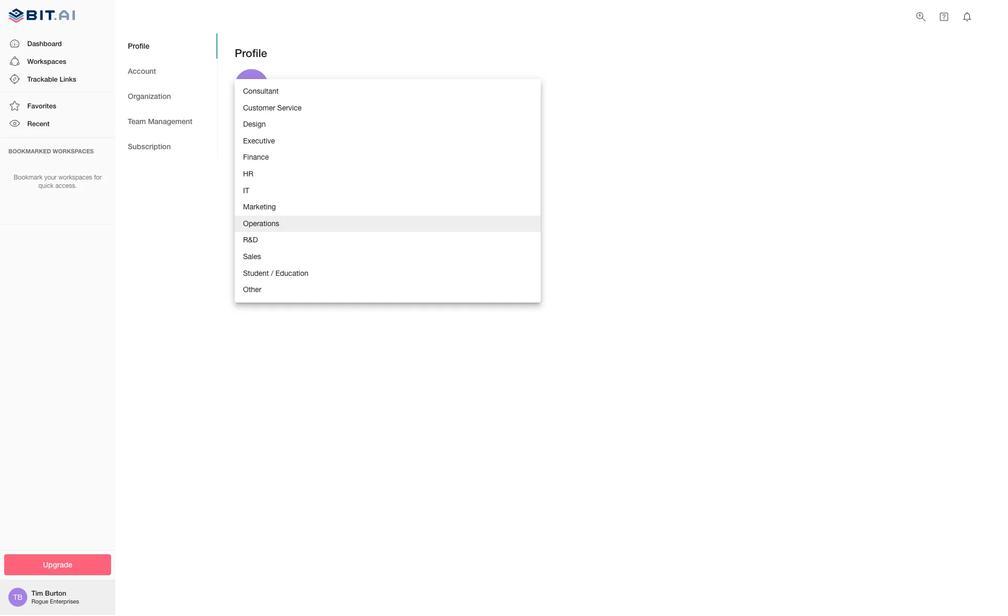 Task type: locate. For each thing, give the bounding box(es) containing it.
bookmark
[[14, 174, 43, 181]]

team management link
[[115, 109, 218, 134]]

profile up account
[[128, 41, 150, 50]]

tb inside tb button
[[244, 79, 260, 93]]

John text field
[[235, 132, 384, 149]]

save
[[243, 255, 260, 264]]

marketing option
[[235, 199, 541, 216]]

operations button
[[235, 216, 541, 233]]

0 vertical spatial tb
[[244, 79, 260, 93]]

consultant
[[243, 87, 279, 95]]

other
[[243, 286, 262, 294]]

profile link
[[115, 34, 218, 59]]

bookmarked
[[8, 148, 51, 154]]

changes
[[262, 255, 292, 264]]

CEO text field
[[235, 174, 541, 191]]

bookmark your workspaces for quick access.
[[14, 174, 102, 190]]

operations inside option
[[243, 220, 279, 228]]

account
[[128, 66, 156, 75]]

links
[[60, 75, 76, 83]]

student / education
[[243, 269, 309, 278]]

upgrade
[[43, 561, 72, 570]]

hr option
[[235, 166, 541, 183]]

favorites button
[[0, 97, 115, 115]]

bookmarked workspaces
[[8, 148, 94, 154]]

recent
[[27, 120, 50, 128]]

burton
[[45, 590, 66, 598]]

tim
[[31, 590, 43, 598]]

tab list
[[115, 34, 218, 159]]

profile inside "profile" link
[[128, 41, 150, 50]]

tab list containing profile
[[115, 34, 218, 159]]

tb left the tim
[[13, 594, 22, 602]]

2 operations from the left
[[243, 220, 279, 228]]

operations option
[[235, 216, 541, 232]]

hr
[[243, 170, 254, 178]]

0 horizontal spatial tb
[[13, 594, 22, 602]]

tb
[[244, 79, 260, 93], [13, 594, 22, 602]]

upgrade button
[[4, 555, 111, 576]]

1 vertical spatial tb
[[13, 594, 22, 602]]

tb up customer
[[244, 79, 260, 93]]

profile
[[128, 41, 150, 50], [235, 47, 267, 60]]

save changes button
[[235, 250, 300, 271]]

subscription link
[[115, 134, 218, 159]]

sales option
[[235, 249, 541, 266]]

operations
[[235, 219, 276, 229], [243, 220, 279, 228]]

quick
[[38, 183, 54, 190]]

for
[[94, 174, 102, 181]]

your
[[44, 174, 57, 181]]

favorites
[[27, 102, 56, 110]]

list box
[[235, 79, 541, 303]]

1 operations from the left
[[235, 219, 276, 229]]

recent button
[[0, 115, 115, 133]]

1 horizontal spatial tb
[[244, 79, 260, 93]]

0 horizontal spatial profile
[[128, 41, 150, 50]]

consultant option
[[235, 83, 541, 100]]

operations up the r&d at the top of page
[[235, 219, 276, 229]]

it option
[[235, 183, 541, 199]]

design
[[243, 120, 266, 129]]

profile up tb button
[[235, 47, 267, 60]]

operations down marketing
[[243, 220, 279, 228]]

operations for operations dropdown button
[[235, 219, 276, 229]]

executive
[[243, 137, 275, 145]]

rogue
[[31, 599, 48, 606]]

operations inside dropdown button
[[235, 219, 276, 229]]

trackable links
[[27, 75, 76, 83]]

team
[[128, 117, 146, 126]]



Task type: vqa. For each thing, say whether or not it's contained in the screenshot.
"help" IMAGE
no



Task type: describe. For each thing, give the bounding box(es) containing it.
customer service
[[243, 104, 302, 112]]

finance
[[243, 153, 269, 162]]

subscription
[[128, 142, 171, 151]]

tb button
[[235, 69, 286, 103]]

/
[[271, 269, 274, 278]]

workspaces
[[53, 148, 94, 154]]

customer service option
[[235, 100, 541, 116]]

other option
[[235, 282, 541, 299]]

trackable links button
[[0, 70, 115, 88]]

workspaces
[[27, 57, 66, 65]]

executive option
[[235, 133, 541, 150]]

customer
[[243, 104, 275, 112]]

enterprises
[[50, 599, 79, 606]]

r&d
[[243, 236, 258, 244]]

save changes
[[243, 255, 292, 264]]

access.
[[55, 183, 77, 190]]

r&d option
[[235, 232, 541, 249]]

list box containing consultant
[[235, 79, 541, 303]]

organization
[[128, 92, 171, 101]]

service
[[277, 104, 302, 112]]

team management
[[128, 117, 192, 126]]

dashboard
[[27, 39, 62, 47]]

finance option
[[235, 150, 541, 166]]

sales
[[243, 253, 261, 261]]

student / education option
[[235, 266, 541, 282]]

workspaces
[[58, 174, 92, 181]]

student
[[243, 269, 269, 278]]

it
[[243, 186, 249, 195]]

organization link
[[115, 84, 218, 109]]

trackable
[[27, 75, 58, 83]]

design option
[[235, 116, 541, 133]]

management
[[148, 117, 192, 126]]

1 horizontal spatial profile
[[235, 47, 267, 60]]

dashboard button
[[0, 34, 115, 52]]

account link
[[115, 59, 218, 84]]

tim burton rogue enterprises
[[31, 590, 79, 606]]

operations for "operations" option
[[243, 220, 279, 228]]

workspaces button
[[0, 52, 115, 70]]

marketing
[[243, 203, 276, 211]]

education
[[276, 269, 309, 278]]



